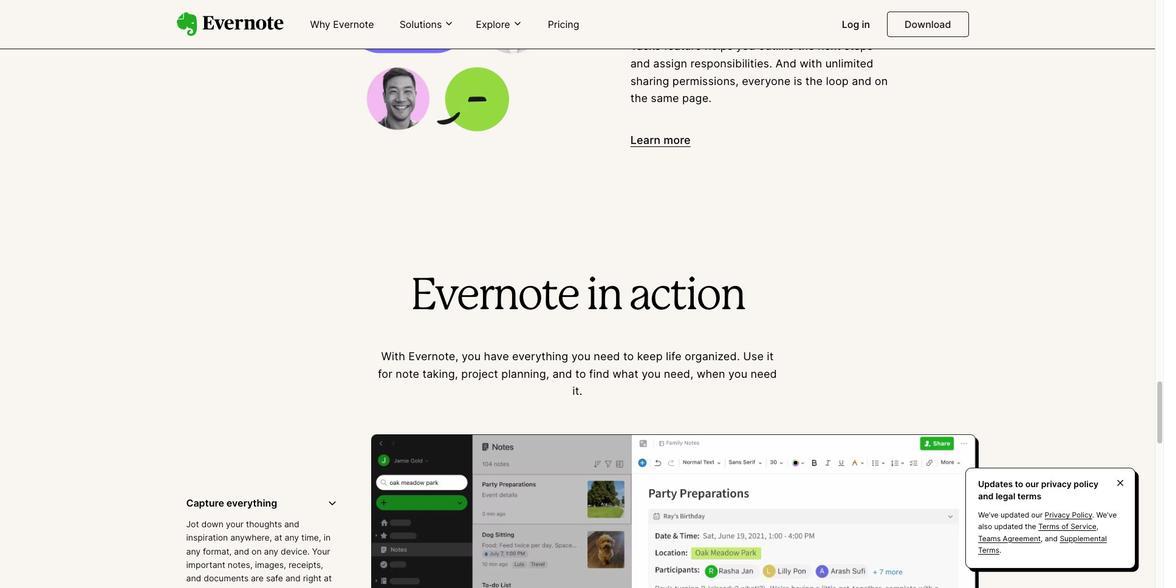 Task type: locate. For each thing, give the bounding box(es) containing it.
to
[[623, 350, 634, 363], [575, 367, 586, 380], [1015, 479, 1023, 489]]

we've inside . we've also updated the
[[1096, 511, 1117, 520]]

terms
[[1038, 522, 1060, 531], [978, 546, 1000, 555]]

, up supplemental at the right of page
[[1097, 522, 1099, 531]]

anywhere,
[[230, 532, 272, 543]]

and inside with evernote, you have everything you need to keep life organized. use it for note taking, project planning, and to find what you need, when you need it.
[[553, 367, 572, 380]]

in inside jot down your thoughts and inspiration anywhere, at any time, in any format, and on any device. your important notes, images, receipts, and documents are safe and right at your fingertips.
[[324, 532, 331, 543]]

you
[[462, 350, 481, 363], [572, 350, 591, 363], [642, 367, 661, 380], [728, 367, 748, 380]]

privacy policy link
[[1045, 511, 1092, 520]]

updated
[[1001, 511, 1029, 520], [994, 522, 1023, 531]]

1 vertical spatial evernote
[[410, 277, 578, 318]]

service
[[1071, 522, 1097, 531]]

taking,
[[423, 367, 458, 380]]

and
[[553, 367, 572, 380], [978, 491, 994, 501], [284, 519, 299, 529], [1045, 534, 1058, 543], [234, 546, 249, 556], [186, 573, 201, 584], [286, 573, 301, 584]]

and right safe
[[286, 573, 301, 584]]

2 horizontal spatial to
[[1015, 479, 1023, 489]]

evernote logo image
[[177, 12, 283, 36]]

updated inside . we've also updated the
[[994, 522, 1023, 531]]

you up find
[[572, 350, 591, 363]]

0 vertical spatial need
[[594, 350, 620, 363]]

and inside updates to our privacy policy and legal terms
[[978, 491, 994, 501]]

2 horizontal spatial any
[[285, 532, 299, 543]]

to up what
[[623, 350, 634, 363]]

we've
[[978, 511, 999, 520], [1096, 511, 1117, 520]]

. we've also updated the
[[978, 511, 1117, 531]]

device.
[[281, 546, 310, 556]]

any up important
[[186, 546, 201, 556]]

1 vertical spatial updated
[[994, 522, 1023, 531]]

log in
[[842, 18, 870, 30]]

0 vertical spatial at
[[274, 532, 282, 543]]

1 vertical spatial our
[[1031, 511, 1043, 520]]

2 vertical spatial in
[[324, 532, 331, 543]]

your
[[226, 519, 244, 529], [186, 587, 204, 588]]

and down updates
[[978, 491, 994, 501]]

our for privacy
[[1031, 511, 1043, 520]]

everything up 'planning,'
[[512, 350, 568, 363]]

2 we've from the left
[[1096, 511, 1117, 520]]

why evernote link
[[303, 13, 381, 36]]

1 vertical spatial your
[[186, 587, 204, 588]]

evernote
[[333, 18, 374, 30], [410, 277, 578, 318]]

.
[[1092, 511, 1094, 520], [1000, 546, 1002, 555]]

0 vertical spatial updated
[[1001, 511, 1029, 520]]

0 horizontal spatial any
[[186, 546, 201, 556]]

updated up the
[[1001, 511, 1029, 520]]

to up it.
[[575, 367, 586, 380]]

1 horizontal spatial in
[[586, 277, 622, 318]]

and left find
[[553, 367, 572, 380]]

you up project at the bottom left
[[462, 350, 481, 363]]

2 horizontal spatial in
[[862, 18, 870, 30]]

0 vertical spatial everything
[[512, 350, 568, 363]]

right
[[303, 573, 321, 584]]

safe
[[266, 573, 283, 584]]

download
[[905, 18, 951, 30]]

in
[[862, 18, 870, 30], [586, 277, 622, 318], [324, 532, 331, 543]]

0 vertical spatial terms
[[1038, 522, 1060, 531]]

capture
[[186, 497, 224, 509]]

0 horizontal spatial need
[[594, 350, 620, 363]]

need
[[594, 350, 620, 363], [751, 367, 777, 380]]

we've right policy
[[1096, 511, 1117, 520]]

at down thoughts
[[274, 532, 282, 543]]

1 vertical spatial ,
[[1041, 534, 1043, 543]]

updated up teams agreement link
[[994, 522, 1023, 531]]

0 horizontal spatial we've
[[978, 511, 999, 520]]

0 vertical spatial ,
[[1097, 522, 1099, 531]]

1 vertical spatial everything
[[227, 497, 277, 509]]

1 horizontal spatial any
[[264, 546, 278, 556]]

1 vertical spatial at
[[324, 573, 332, 584]]

in for evernote
[[586, 277, 622, 318]]

with evernote, you have everything you need to keep life organized. use it for note taking, project planning, and to find what you need, when you need it.
[[378, 350, 777, 398]]

1 horizontal spatial everything
[[512, 350, 568, 363]]

any
[[285, 532, 299, 543], [186, 546, 201, 556], [264, 546, 278, 556]]

evernote up the have
[[410, 277, 578, 318]]

any up device.
[[285, 532, 299, 543]]

teams
[[978, 534, 1001, 543]]

and inside 'terms of service , teams agreement , and'
[[1045, 534, 1058, 543]]

at
[[274, 532, 282, 543], [324, 573, 332, 584]]

0 horizontal spatial .
[[1000, 546, 1002, 555]]

0 horizontal spatial at
[[274, 532, 282, 543]]

everything
[[512, 350, 568, 363], [227, 497, 277, 509]]

0 vertical spatial .
[[1092, 511, 1094, 520]]

1 horizontal spatial your
[[226, 519, 244, 529]]

, down . we've also updated the
[[1041, 534, 1043, 543]]

keep
[[637, 350, 663, 363]]

and up device.
[[284, 519, 299, 529]]

it
[[767, 350, 774, 363]]

terms
[[1018, 491, 1042, 501]]

evernote right why
[[333, 18, 374, 30]]

and down . we've also updated the
[[1045, 534, 1058, 543]]

1 horizontal spatial to
[[623, 350, 634, 363]]

terms down privacy
[[1038, 522, 1060, 531]]

use
[[743, 350, 764, 363]]

log in link
[[835, 13, 877, 36]]

to up terms
[[1015, 479, 1023, 489]]

and down important
[[186, 573, 201, 584]]

thoughts
[[246, 519, 282, 529]]

1 horizontal spatial .
[[1092, 511, 1094, 520]]

terms down teams
[[978, 546, 1000, 555]]

learn more link
[[631, 132, 691, 149]]

we've up the also
[[978, 511, 999, 520]]

your down capture everything in the bottom left of the page
[[226, 519, 244, 529]]

2 vertical spatial to
[[1015, 479, 1023, 489]]

0 vertical spatial in
[[862, 18, 870, 30]]

terms of service link
[[1038, 522, 1097, 531]]

supplemental terms link
[[978, 534, 1107, 555]]

log
[[842, 18, 859, 30]]

. for . we've also updated the
[[1092, 511, 1094, 520]]

you down keep
[[642, 367, 661, 380]]

our up the
[[1031, 511, 1043, 520]]

. down teams agreement link
[[1000, 546, 1002, 555]]

0 vertical spatial evernote
[[333, 18, 374, 30]]

1 vertical spatial need
[[751, 367, 777, 380]]

your
[[312, 546, 330, 556]]

updates to our privacy policy and legal terms
[[978, 479, 1099, 501]]

teamwork illustration image
[[266, 0, 609, 174]]

0 horizontal spatial to
[[575, 367, 586, 380]]

1 horizontal spatial we've
[[1096, 511, 1117, 520]]

everything up thoughts
[[227, 497, 277, 509]]

1 horizontal spatial terms
[[1038, 522, 1060, 531]]

everything inside with evernote, you have everything you need to keep life organized. use it for note taking, project planning, and to find what you need, when you need it.
[[512, 350, 568, 363]]

our inside updates to our privacy policy and legal terms
[[1026, 479, 1039, 489]]

1 horizontal spatial evernote
[[410, 277, 578, 318]]

0 horizontal spatial terms
[[978, 546, 1000, 555]]

1 vertical spatial .
[[1000, 546, 1002, 555]]

need up find
[[594, 350, 620, 363]]

. up service in the bottom of the page
[[1092, 511, 1094, 520]]

documents
[[204, 573, 249, 584]]

any up images,
[[264, 546, 278, 556]]

0 vertical spatial our
[[1026, 479, 1039, 489]]

updates
[[978, 479, 1013, 489]]

our up terms
[[1026, 479, 1039, 489]]

the
[[1025, 522, 1036, 531]]

format,
[[203, 546, 232, 556]]

0 horizontal spatial in
[[324, 532, 331, 543]]

,
[[1097, 522, 1099, 531], [1041, 534, 1043, 543]]

at right right
[[324, 573, 332, 584]]

need down it
[[751, 367, 777, 380]]

solutions
[[400, 18, 442, 30]]

1 vertical spatial in
[[586, 277, 622, 318]]

capture everything
[[186, 497, 277, 509]]

what
[[613, 367, 639, 380]]

. inside . we've also updated the
[[1092, 511, 1094, 520]]

for
[[378, 367, 393, 380]]

your down important
[[186, 587, 204, 588]]

our
[[1026, 479, 1039, 489], [1031, 511, 1043, 520]]

of
[[1062, 522, 1069, 531]]

1 vertical spatial to
[[575, 367, 586, 380]]

1 vertical spatial terms
[[978, 546, 1000, 555]]



Task type: describe. For each thing, give the bounding box(es) containing it.
. for .
[[1000, 546, 1002, 555]]

inspiration
[[186, 532, 228, 543]]

need,
[[664, 367, 694, 380]]

planning,
[[501, 367, 549, 380]]

0 vertical spatial your
[[226, 519, 244, 529]]

privacy
[[1045, 511, 1070, 520]]

fingertips.
[[206, 587, 247, 588]]

legal
[[996, 491, 1016, 501]]

why
[[310, 18, 330, 30]]

agreement
[[1003, 534, 1041, 543]]

1 horizontal spatial ,
[[1097, 522, 1099, 531]]

policy
[[1074, 479, 1099, 489]]

1 horizontal spatial need
[[751, 367, 777, 380]]

find
[[589, 367, 609, 380]]

we've updated our privacy policy
[[978, 511, 1092, 520]]

note
[[396, 367, 419, 380]]

supplemental
[[1060, 534, 1107, 543]]

important
[[186, 560, 225, 570]]

learn more
[[631, 134, 691, 147]]

it.
[[573, 385, 583, 398]]

pricing
[[548, 18, 579, 30]]

in for log
[[862, 18, 870, 30]]

terms inside supplemental terms
[[978, 546, 1000, 555]]

are
[[251, 573, 264, 584]]

terms of service , teams agreement , and
[[978, 522, 1099, 543]]

down
[[201, 519, 224, 529]]

you down the use
[[728, 367, 748, 380]]

to inside updates to our privacy policy and legal terms
[[1015, 479, 1023, 489]]

also
[[978, 522, 992, 531]]

0 horizontal spatial ,
[[1041, 534, 1043, 543]]

1 horizontal spatial at
[[324, 573, 332, 584]]

why evernote
[[310, 18, 374, 30]]

explore button
[[472, 17, 526, 31]]

0 horizontal spatial evernote
[[333, 18, 374, 30]]

solutions button
[[396, 17, 458, 31]]

action
[[629, 277, 745, 318]]

pricing link
[[541, 13, 587, 36]]

with
[[381, 350, 405, 363]]

when
[[697, 367, 725, 380]]

jot down your thoughts and inspiration anywhere, at any time, in any format, and on any device. your important notes, images, receipts, and documents are safe and right at your fingertips.
[[186, 519, 332, 588]]

0 vertical spatial to
[[623, 350, 634, 363]]

terms inside 'terms of service , teams agreement , and'
[[1038, 522, 1060, 531]]

jot
[[186, 519, 199, 529]]

download link
[[887, 12, 969, 37]]

0 horizontal spatial everything
[[227, 497, 277, 509]]

notes,
[[228, 560, 253, 570]]

1 we've from the left
[[978, 511, 999, 520]]

receipts,
[[289, 560, 323, 570]]

evernote in action
[[410, 277, 745, 318]]

project
[[461, 367, 498, 380]]

images,
[[255, 560, 286, 570]]

have
[[484, 350, 509, 363]]

on
[[252, 546, 262, 556]]

0 horizontal spatial your
[[186, 587, 204, 588]]

more
[[664, 134, 691, 147]]

teams agreement link
[[978, 534, 1041, 543]]

and up notes,
[[234, 546, 249, 556]]

privacy
[[1041, 479, 1072, 489]]

policy
[[1072, 511, 1092, 520]]

time,
[[301, 532, 321, 543]]

right note now image
[[371, 435, 979, 588]]

life
[[666, 350, 682, 363]]

supplemental terms
[[978, 534, 1107, 555]]

learn
[[631, 134, 661, 147]]

explore
[[476, 18, 510, 30]]

organized.
[[685, 350, 740, 363]]

evernote,
[[408, 350, 459, 363]]

our for privacy
[[1026, 479, 1039, 489]]



Task type: vqa. For each thing, say whether or not it's contained in the screenshot.
Devices.
no



